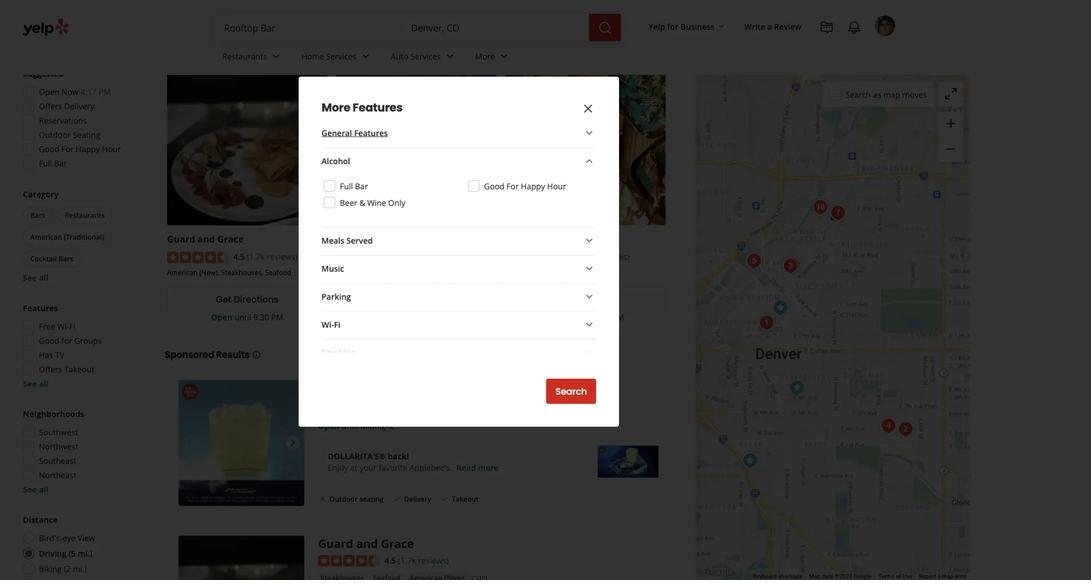 Task type: locate. For each thing, give the bounding box(es) containing it.
american for american (traditional)
[[30, 232, 62, 242]]

happy
[[76, 144, 100, 155], [521, 181, 545, 191]]

grace up american (new), steakhouses, seafood
[[217, 233, 244, 245]]

2 all from the top
[[39, 378, 49, 389]]

restaurants down best at the left top
[[222, 51, 267, 62]]

features up general features
[[353, 100, 403, 116]]

offers for offers delivery
[[39, 101, 62, 112]]

write
[[745, 21, 766, 32]]

northwest
[[39, 441, 78, 452]]

16 info v2 image right results
[[252, 350, 261, 360]]

guard and grace image
[[769, 297, 792, 320]]

1 vertical spatial for
[[507, 181, 519, 191]]

1 vertical spatial 4.5
[[385, 555, 396, 566]]

1 vertical spatial 4.5 star rating image
[[318, 555, 380, 567]]

0 vertical spatial guard and grace link
[[167, 233, 244, 245]]

features inside dropdown button
[[354, 127, 388, 138]]

10:00 down the parking dropdown button
[[420, 312, 441, 323]]

american inside american (traditional) button
[[30, 232, 62, 242]]

1 see all button from the top
[[23, 273, 49, 283]]

see up neighborhoods
[[23, 378, 37, 389]]

0 horizontal spatial bar
[[54, 158, 67, 169]]

bar down outdoor seating
[[54, 158, 67, 169]]

24 chevron down v2 image inside 'general features' dropdown button
[[583, 126, 597, 140]]

24 chevron down v2 image inside music dropdown button
[[583, 262, 597, 276]]

cocktail down american (traditional) button
[[30, 254, 57, 264]]

full
[[39, 158, 52, 169], [340, 181, 353, 191]]

1 vertical spatial grace
[[381, 536, 414, 552]]

until down view business
[[571, 312, 588, 323]]

option group containing distance
[[19, 514, 142, 580]]

guard and grace
[[167, 233, 244, 245], [318, 536, 414, 552]]

0 vertical spatial all
[[39, 273, 49, 283]]

1 vertical spatial for
[[61, 335, 72, 346]]

1 horizontal spatial 10:00
[[590, 312, 610, 323]]

good for happy hour up mcdevitt
[[484, 181, 566, 191]]

work & class image
[[781, 254, 804, 277]]

options
[[267, 36, 312, 52]]

bars down american (traditional) button
[[59, 254, 73, 264]]

parking button
[[322, 290, 597, 305]]

cocktail for cocktail bars
[[30, 254, 57, 264]]

delivery inside group
[[64, 101, 94, 112]]

restaurants for restaurants link
[[222, 51, 267, 62]]

until for grace
[[235, 312, 251, 323]]

1 horizontal spatial (1.7k
[[398, 555, 416, 566]]

0 horizontal spatial search
[[556, 385, 587, 398]]

business categories element
[[213, 41, 896, 74]]

all down northeast at the left bottom
[[39, 484, 49, 495]]

24 chevron down v2 image for parking
[[583, 290, 597, 304]]

0 vertical spatial for
[[61, 144, 74, 155]]

and up (new),
[[198, 233, 215, 245]]

0 vertical spatial cocktail
[[30, 254, 57, 264]]

1 offers from the top
[[39, 101, 62, 112]]

1 vertical spatial 16 info v2 image
[[252, 350, 261, 360]]

24 chevron down v2 image left the home
[[269, 49, 283, 63]]

16 info v2 image
[[664, 16, 673, 25]]

2 see all from the top
[[23, 378, 49, 389]]

more inside 'dialog'
[[322, 100, 351, 116]]

offers down has tv
[[39, 364, 62, 375]]

see all button down cocktail bars button
[[23, 273, 49, 283]]

good inside more features 'dialog'
[[484, 181, 505, 191]]

map
[[810, 573, 821, 580]]

american (new), steakhouses, seafood
[[167, 268, 292, 277]]

4.5 (1.7k reviews)
[[234, 251, 298, 262]]

1 vertical spatial (1.7k
[[398, 555, 416, 566]]

0 vertical spatial a
[[768, 21, 773, 32]]

(traditional)
[[64, 232, 104, 242]]

projects image
[[820, 21, 834, 34]]

2 vertical spatial see
[[23, 484, 37, 495]]

zoom out image
[[945, 142, 958, 156]]

2 services from the left
[[411, 51, 441, 62]]

noodle
[[378, 233, 411, 245]]

open down view business
[[548, 312, 569, 323]]

mcdevitt taco supply image
[[809, 196, 832, 219], [809, 196, 832, 219]]

16 checkmark v2 image
[[393, 495, 402, 504], [441, 495, 450, 504]]

see all down northeast at the left bottom
[[23, 484, 49, 495]]

2 open until 10:00 pm from the left
[[548, 312, 624, 323]]

0 horizontal spatial full bar
[[39, 158, 67, 169]]

0 horizontal spatial and
[[198, 233, 215, 245]]

happy down seating
[[76, 144, 100, 155]]

bars, down the '4.7 star rating' image
[[528, 268, 544, 277]]

1 vertical spatial see
[[23, 378, 37, 389]]

1 vertical spatial guard and grace link
[[318, 536, 414, 552]]

bar ac image
[[755, 311, 778, 334]]

google image
[[699, 566, 737, 580]]

1 vertical spatial guard and grace
[[318, 536, 414, 552]]

reviews) up seafood
[[267, 251, 298, 262]]

for inside group
[[61, 335, 72, 346]]

see all button
[[23, 273, 49, 283], [23, 378, 49, 389], [23, 484, 49, 495]]

1 horizontal spatial a
[[938, 573, 941, 580]]

2 16 checkmark v2 image from the left
[[441, 495, 450, 504]]

search image
[[599, 21, 612, 35]]

for inside more features 'dialog'
[[507, 181, 519, 191]]

for inside button
[[668, 21, 679, 32]]

takeout for offers
[[64, 364, 94, 375]]

1 see from the top
[[23, 273, 37, 283]]

business inside button
[[681, 21, 715, 32]]

features inside group
[[23, 303, 58, 314]]

1 horizontal spatial open until 10:00 pm
[[548, 312, 624, 323]]

24 chevron down v2 image inside the auto services link
[[443, 49, 457, 63]]

24 chevron down v2 image for features
[[583, 126, 597, 140]]

full bar inside more features 'dialog'
[[340, 181, 368, 191]]

1 horizontal spatial search
[[846, 89, 871, 100]]

guard and grace up '4.5' link
[[318, 536, 414, 552]]

1 bars, from the left
[[363, 268, 379, 277]]

2 vertical spatial all
[[39, 484, 49, 495]]

open until 10:00 pm down the parking dropdown button
[[378, 312, 455, 323]]

0 horizontal spatial guard and grace link
[[167, 233, 244, 245]]

10:00
[[420, 312, 441, 323], [590, 312, 610, 323]]

american up 'cocktail bars'
[[30, 232, 62, 242]]

cocktail bars, noodles
[[337, 268, 408, 277]]

american left (new),
[[167, 268, 198, 277]]

close image
[[582, 102, 595, 116]]

for
[[668, 21, 679, 32], [61, 335, 72, 346]]

grace for the topmost guard and grace link
[[217, 233, 244, 245]]

1 16 checkmark v2 image from the left
[[393, 495, 402, 504]]

terms
[[879, 573, 895, 580]]

2 offers from the top
[[39, 364, 62, 375]]

restaurants up (traditional)
[[65, 211, 105, 220]]

auto services
[[391, 51, 441, 62]]

bars inside "button"
[[30, 211, 45, 220]]

fi down parking
[[334, 319, 341, 330]]

0 vertical spatial good
[[39, 144, 59, 155]]

4.2 (68 reviews)
[[403, 251, 461, 262]]

1 vertical spatial offers
[[39, 364, 62, 375]]

cocktail down 4.2 star rating image
[[337, 268, 362, 277]]

good for happy hour inside more features 'dialog'
[[484, 181, 566, 191]]

full up "beer"
[[340, 181, 353, 191]]

open inside group
[[39, 86, 59, 97]]

guard and grace up (new),
[[167, 233, 244, 245]]

offers
[[39, 101, 62, 112], [39, 364, 62, 375]]

0 horizontal spatial map
[[884, 89, 901, 100]]

0 vertical spatial bars
[[30, 211, 45, 220]]

3 see from the top
[[23, 484, 37, 495]]

business left 16 chevron down v2 icon
[[681, 21, 715, 32]]

offers up the reservations on the top left of the page
[[39, 101, 62, 112]]

4.5 up the steakhouses,
[[234, 251, 245, 262]]

get
[[216, 293, 232, 306]]

open down suggested
[[39, 86, 59, 97]]

full bar up "beer"
[[340, 181, 368, 191]]

0 horizontal spatial bars,
[[363, 268, 379, 277]]

3 see all from the top
[[23, 484, 49, 495]]

1 vertical spatial sponsored
[[165, 349, 214, 362]]

$$ button
[[54, 29, 82, 47]]

0 vertical spatial grace
[[217, 233, 244, 245]]

16 info v2 image down denver,
[[360, 39, 369, 48]]

features down more features
[[354, 127, 388, 138]]

0 vertical spatial hour
[[102, 144, 121, 155]]

good for happy hour inside group
[[39, 144, 121, 155]]

4.5 star rating image up (new),
[[167, 252, 229, 263]]

sponsored for sponsored
[[317, 38, 358, 49]]

happy inside group
[[76, 144, 100, 155]]

pm right 4:17 in the top left of the page
[[99, 86, 111, 97]]

None search field
[[215, 14, 624, 41]]

24 chevron down v2 image inside restaurants link
[[269, 49, 283, 63]]

driving
[[39, 548, 67, 559]]

4.2
[[403, 251, 414, 262]]

bar left near
[[298, 9, 322, 28]]

offers for offers takeout
[[39, 364, 62, 375]]

bars down "category"
[[30, 211, 45, 220]]

0 horizontal spatial american
[[30, 232, 62, 242]]

4.5 star rating image left '4.5' link
[[318, 555, 380, 567]]

0 horizontal spatial cocktail
[[30, 254, 57, 264]]

mi.) right (5
[[78, 548, 92, 559]]

good for happy hour
[[39, 144, 121, 155], [484, 181, 566, 191]]

0 vertical spatial outdoor
[[39, 129, 71, 140]]

a for report
[[938, 573, 941, 580]]

24 chevron down v2 image
[[269, 49, 283, 63], [443, 49, 457, 63], [583, 126, 597, 140], [583, 318, 597, 332], [583, 346, 597, 360]]

open down noodles
[[378, 312, 400, 323]]

more features dialog
[[0, 0, 1092, 580]]

wi-fi button
[[322, 318, 597, 333]]

open for mcdevitt
[[548, 312, 569, 323]]

see all button for southwest
[[23, 484, 49, 495]]

0 horizontal spatial wi-
[[57, 321, 69, 332]]

(68
[[416, 251, 428, 262]]

see all button down northeast at the left bottom
[[23, 484, 49, 495]]

1 horizontal spatial full bar
[[340, 181, 368, 191]]

driving (5 mi.)
[[39, 548, 92, 559]]

see all button down has
[[23, 378, 49, 389]]

pm down view business
[[612, 312, 624, 323]]

wi-
[[322, 319, 334, 330], [57, 321, 69, 332]]

0 vertical spatial mi.)
[[78, 548, 92, 559]]

map
[[884, 89, 901, 100], [943, 573, 954, 580]]

sponsored
[[317, 38, 358, 49], [165, 349, 214, 362]]

0 horizontal spatial view
[[78, 533, 95, 544]]

2 vertical spatial see all
[[23, 484, 49, 495]]

(1.7k up the steakhouses,
[[247, 251, 265, 262]]

0 horizontal spatial more
[[322, 100, 351, 116]]

restaurants inside 'button'
[[65, 211, 105, 220]]

hour inside group
[[102, 144, 121, 155]]

more inside business categories 'element'
[[475, 51, 495, 62]]

cocktail for cocktail bars, noodles
[[337, 268, 362, 277]]

open for guard
[[211, 312, 233, 323]]

2 horizontal spatial bar
[[355, 181, 368, 191]]

delivery down open now 4:17 pm
[[64, 101, 94, 112]]

offers delivery
[[39, 101, 94, 112]]

1 vertical spatial good for happy hour
[[484, 181, 566, 191]]

option group
[[19, 514, 142, 580]]

open until 10:00 pm down view business
[[548, 312, 624, 323]]

reviews) right "(23"
[[599, 251, 630, 262]]

1 horizontal spatial and
[[356, 536, 378, 552]]

1 horizontal spatial happy
[[521, 181, 545, 191]]

2 bars, from the left
[[528, 268, 544, 277]]

keyboard
[[753, 573, 777, 580]]

mcdevitt taco supply link
[[506, 233, 604, 245]]

0 horizontal spatial sponsored
[[165, 349, 214, 362]]

as
[[874, 89, 882, 100]]

happy up mcdevitt
[[521, 181, 545, 191]]

24 chevron down v2 image inside home services link
[[359, 49, 373, 63]]

3 see all button from the top
[[23, 484, 49, 495]]

0 vertical spatial takeout
[[218, 36, 265, 52]]

1 open until 10:00 pm from the left
[[378, 312, 455, 323]]

cocktail inside cocktail bars button
[[30, 254, 57, 264]]

24 chevron down v2 image inside smoking "dropdown button"
[[583, 346, 597, 360]]

wi- down parking
[[322, 319, 334, 330]]

0 vertical spatial see
[[23, 273, 37, 283]]

see all down cocktail bars button
[[23, 273, 49, 283]]

2 vertical spatial takeout
[[452, 495, 479, 504]]

more
[[478, 462, 499, 473]]

24 chevron down v2 image inside wi-fi dropdown button
[[583, 318, 597, 332]]

good down 'free'
[[39, 335, 59, 346]]

1 horizontal spatial sponsored
[[317, 38, 358, 49]]

view right eye
[[78, 533, 95, 544]]

guard
[[167, 233, 195, 245], [318, 536, 353, 552]]

1 vertical spatial business
[[578, 293, 618, 306]]

pm right 9:30
[[271, 312, 283, 323]]

0 vertical spatial 4.5
[[234, 251, 245, 262]]

all down offers takeout
[[39, 378, 49, 389]]

services for auto services
[[411, 51, 441, 62]]

0 vertical spatial map
[[884, 89, 901, 100]]

2 10:00 from the left
[[590, 312, 610, 323]]

see down cocktail bars button
[[23, 273, 37, 283]]

fi up good for groups
[[69, 321, 76, 332]]

0 horizontal spatial restaurants
[[65, 211, 105, 220]]

full up "category"
[[39, 158, 52, 169]]

fi inside group
[[69, 321, 76, 332]]

southeast
[[39, 456, 76, 467]]

delivery down applebee's.
[[404, 495, 431, 504]]

alcohol
[[322, 155, 350, 166]]

0 horizontal spatial happy
[[76, 144, 100, 155]]

group
[[19, 68, 142, 173], [939, 112, 964, 162], [21, 189, 142, 284], [19, 303, 142, 390], [19, 408, 142, 495]]

1 horizontal spatial for
[[668, 21, 679, 32]]

open until 10:00 pm for house
[[378, 312, 455, 323]]

good down alcohol "dropdown button"
[[484, 181, 505, 191]]

search
[[846, 89, 871, 100], [556, 385, 587, 398]]

and
[[198, 233, 215, 245], [356, 536, 378, 552]]

0 vertical spatial offers
[[39, 101, 62, 112]]

1 vertical spatial outdoor
[[330, 495, 358, 504]]

meals served
[[322, 235, 373, 246]]

wine
[[368, 197, 386, 208]]

1 horizontal spatial guard and grace
[[318, 536, 414, 552]]

group containing suggested
[[19, 68, 142, 173]]

cocktail bars button
[[23, 250, 81, 268]]

full bar down outdoor seating
[[39, 158, 67, 169]]

takeout inside group
[[64, 364, 94, 375]]

alcohol button
[[322, 154, 597, 169]]

for up mcdevitt
[[507, 181, 519, 191]]

meals
[[322, 235, 345, 246]]

reviews) for mcdevitt taco supply
[[599, 251, 630, 262]]

restaurants for restaurants 'button'
[[65, 211, 105, 220]]

until down noodles
[[402, 312, 418, 323]]

1 horizontal spatial map
[[943, 573, 954, 580]]

0 vertical spatial and
[[198, 233, 215, 245]]

and for bottom guard and grace link
[[356, 536, 378, 552]]

24 chevron down v2 image inside alcohol "dropdown button"
[[583, 154, 597, 168]]

group containing category
[[21, 189, 142, 284]]

until for house
[[402, 312, 418, 323]]

see all for free wi-fi
[[23, 378, 49, 389]]

features up 'free'
[[23, 303, 58, 314]]

1 horizontal spatial hour
[[547, 181, 566, 191]]

whiskey tango foxtrot image
[[743, 250, 766, 273]]

wi- inside group
[[57, 321, 69, 332]]

3 all from the top
[[39, 484, 49, 495]]

for up tv
[[61, 335, 72, 346]]

pm for reckless noodle house
[[443, 312, 455, 323]]

0 vertical spatial good for happy hour
[[39, 144, 121, 155]]

near
[[324, 9, 357, 28]]

24 chevron down v2 image inside meals served dropdown button
[[583, 234, 597, 248]]

search for search as map moves
[[846, 89, 871, 100]]

16 checkmark v2 image right seating
[[393, 495, 402, 504]]

grace for bottom guard and grace link
[[381, 536, 414, 552]]

1 horizontal spatial view
[[554, 293, 576, 306]]

see all for southwest
[[23, 484, 49, 495]]

takeout for featured
[[218, 36, 265, 52]]

all
[[39, 273, 49, 283], [39, 378, 49, 389], [39, 484, 49, 495]]

see all down has
[[23, 378, 49, 389]]

1 services from the left
[[326, 51, 357, 62]]

services right the home
[[326, 51, 357, 62]]

0 horizontal spatial outdoor
[[39, 129, 71, 140]]

and for the topmost guard and grace link
[[198, 233, 215, 245]]

takeout down best at the left top
[[218, 36, 265, 52]]

zoom in image
[[945, 117, 958, 130]]

24 chevron down v2 image right auto services
[[443, 49, 457, 63]]

open until 10:00 pm
[[378, 312, 455, 323], [548, 312, 624, 323]]

features for more features
[[353, 100, 403, 116]]

24 chevron down v2 image down close image
[[583, 126, 597, 140]]

16 checkmark v2 image for delivery
[[393, 495, 402, 504]]

16 chevron down v2 image
[[717, 22, 726, 31]]

pm for guard and grace
[[271, 312, 283, 323]]

all for southwest
[[39, 484, 49, 495]]

1 vertical spatial restaurants
[[65, 211, 105, 220]]

0 vertical spatial more
[[475, 51, 495, 62]]

and down seating
[[356, 536, 378, 552]]

0 horizontal spatial good for happy hour
[[39, 144, 121, 155]]

0 vertical spatial features
[[353, 100, 403, 116]]

guard and grace link up (new),
[[167, 233, 244, 245]]

report a map error link
[[920, 573, 967, 580]]

0 vertical spatial (1.7k
[[247, 251, 265, 262]]

bars, for reckless
[[363, 268, 379, 277]]

1 10:00 from the left
[[420, 312, 441, 323]]

shortcuts
[[779, 573, 803, 580]]

guard for the topmost guard and grace link
[[167, 233, 195, 245]]

good for happy hour down seating
[[39, 144, 121, 155]]

open down get
[[211, 312, 233, 323]]

bar up the &
[[355, 181, 368, 191]]

24 chevron down v2 image inside the parking dropdown button
[[583, 290, 597, 304]]

1 vertical spatial full bar
[[340, 181, 368, 191]]

outdoor for outdoor seating
[[330, 495, 358, 504]]

2 vertical spatial good
[[39, 335, 59, 346]]

favorite
[[379, 462, 408, 473]]

parking
[[322, 291, 351, 302]]

bird's-
[[39, 533, 63, 544]]

(1.7k right '4.5' link
[[398, 555, 416, 566]]

guard for bottom guard and grace link
[[318, 536, 353, 552]]

24 chevron down v2 image up search button
[[583, 346, 597, 360]]

10:00 down view business
[[590, 312, 610, 323]]

until left 'midnight'
[[342, 421, 359, 431]]

0 horizontal spatial for
[[61, 144, 74, 155]]

grace up '4.5' link
[[381, 536, 414, 552]]

guard and grace link up '4.5' link
[[318, 536, 414, 552]]

good for groups
[[39, 335, 102, 346]]

1 horizontal spatial 16 checkmark v2 image
[[441, 495, 450, 504]]

a right write
[[768, 21, 773, 32]]

more link
[[466, 41, 521, 74]]

4.5 for 4.5 (1.7k reviews)
[[234, 251, 245, 262]]

1 vertical spatial cocktail
[[337, 268, 362, 277]]

slideshow element
[[179, 380, 305, 506]]

map left error
[[943, 573, 954, 580]]

2 see from the top
[[23, 378, 37, 389]]

bird's-eye view
[[39, 533, 95, 544]]

1 horizontal spatial full
[[340, 181, 353, 191]]

notifications image
[[848, 21, 862, 34]]

report a map error
[[920, 573, 967, 580]]

taco
[[550, 233, 571, 245]]

sponsored left results
[[165, 349, 214, 362]]

0 horizontal spatial 16 info v2 image
[[252, 350, 261, 360]]

has tv
[[39, 350, 64, 361]]

outdoor for outdoor seating
[[39, 129, 71, 140]]

2 see all button from the top
[[23, 378, 49, 389]]

0 vertical spatial business
[[681, 21, 715, 32]]

noodles
[[381, 268, 408, 277]]

2 vertical spatial bar
[[355, 181, 368, 191]]

1 vertical spatial hour
[[547, 181, 566, 191]]

outdoor right 16 close v2 image
[[330, 495, 358, 504]]

stranahan's colorado whiskey image
[[739, 450, 762, 473]]

until left 9:30
[[235, 312, 251, 323]]

guard and grace link
[[167, 233, 244, 245], [318, 536, 414, 552]]

pm for mcdevitt taco supply
[[612, 312, 624, 323]]

bar inside more features 'dialog'
[[355, 181, 368, 191]]

good down outdoor seating
[[39, 144, 59, 155]]

(1.7k
[[247, 251, 265, 262], [398, 555, 416, 566]]

1 vertical spatial more
[[322, 100, 351, 116]]

reviews) down meals served dropdown button
[[430, 251, 461, 262]]

1 horizontal spatial outdoor
[[330, 495, 358, 504]]

0 horizontal spatial open until 10:00 pm
[[378, 312, 455, 323]]

0 vertical spatial 16 info v2 image
[[360, 39, 369, 48]]

2 vertical spatial features
[[23, 303, 58, 314]]

takeout down tv
[[64, 364, 94, 375]]

distance
[[23, 515, 58, 526]]

outdoor inside group
[[39, 129, 71, 140]]

american
[[30, 232, 62, 242], [167, 268, 198, 277]]

24 chevron down v2 image
[[359, 49, 373, 63], [498, 49, 511, 63], [583, 154, 597, 168], [583, 234, 597, 248], [583, 262, 597, 276], [583, 290, 597, 304]]

1 horizontal spatial business
[[681, 21, 715, 32]]

previous image
[[183, 437, 197, 450]]

4.5 left (1.7k reviews)
[[385, 555, 396, 566]]

reviews) for guard and grace
[[267, 251, 298, 262]]

colorado
[[416, 9, 479, 28]]

pm down the parking dropdown button
[[443, 312, 455, 323]]

search inside button
[[556, 385, 587, 398]]

delivery
[[64, 101, 94, 112], [404, 495, 431, 504]]

$
[[38, 33, 42, 43]]

mi.) right (2
[[73, 564, 87, 575]]

hour inside more features 'dialog'
[[547, 181, 566, 191]]

services
[[326, 51, 357, 62], [411, 51, 441, 62]]

mi.)
[[78, 548, 92, 559], [73, 564, 87, 575]]

0 vertical spatial happy
[[76, 144, 100, 155]]

view down street at the top
[[554, 293, 576, 306]]

american for american (new), steakhouses, seafood
[[167, 268, 198, 277]]

0 horizontal spatial full
[[39, 158, 52, 169]]

24 chevron down v2 image inside the more link
[[498, 49, 511, 63]]

restaurants inside business categories 'element'
[[222, 51, 267, 62]]

0 vertical spatial guard
[[167, 233, 195, 245]]

0 vertical spatial american
[[30, 232, 62, 242]]

16 checkmark v2 image down applebee's.
[[441, 495, 450, 504]]

0 vertical spatial bar
[[298, 9, 322, 28]]

music button
[[322, 262, 597, 277]]

applebee's grill + bar image
[[179, 380, 305, 506]]

1 vertical spatial see all button
[[23, 378, 49, 389]]

0 horizontal spatial 16 checkmark v2 image
[[393, 495, 402, 504]]

takeout
[[218, 36, 265, 52], [64, 364, 94, 375], [452, 495, 479, 504]]

rooftop
[[242, 9, 295, 28]]

0 horizontal spatial guard
[[167, 233, 195, 245]]

business down vendors
[[578, 293, 618, 306]]

until for supply
[[571, 312, 588, 323]]

a inside 'element'
[[768, 21, 773, 32]]

4.5 star rating image
[[167, 252, 229, 263], [318, 555, 380, 567]]

1 horizontal spatial grace
[[381, 536, 414, 552]]

$$
[[64, 33, 72, 43]]

16 info v2 image
[[360, 39, 369, 48], [252, 350, 261, 360]]



Task type: describe. For each thing, give the bounding box(es) containing it.
bars button
[[23, 207, 53, 224]]

map for moves
[[884, 89, 901, 100]]

services for home services
[[326, 51, 357, 62]]

bars, for mcdevitt
[[528, 268, 544, 277]]

offers takeout
[[39, 364, 94, 375]]

open up dollarita's®
[[318, 421, 340, 431]]

the red barber image
[[827, 202, 850, 225]]

&
[[360, 197, 365, 208]]

neighborhoods
[[23, 409, 84, 420]]

dollarita's® back! enjoy at your favorite applebee's. read more
[[328, 451, 499, 473]]

mi.) for biking (2 mi.)
[[73, 564, 87, 575]]

enjoy
[[328, 462, 348, 473]]

guard and grace for bottom guard and grace link
[[318, 536, 414, 552]]

home services
[[302, 51, 357, 62]]

yelp for business button
[[644, 16, 731, 37]]

bar inside group
[[54, 158, 67, 169]]

map for error
[[943, 573, 954, 580]]

keyboard shortcuts
[[753, 573, 803, 580]]

(23
[[586, 251, 597, 262]]

open until 10:00 pm for supply
[[548, 312, 624, 323]]

16 close v2 image
[[318, 495, 327, 504]]

home
[[302, 51, 324, 62]]

get directions link
[[167, 287, 327, 312]]

group containing neighborhoods
[[19, 408, 142, 495]]

more for more features
[[322, 100, 351, 116]]

for for yelp
[[668, 21, 679, 32]]

10
[[193, 9, 207, 28]]

wi- inside wi-fi dropdown button
[[322, 319, 334, 330]]

for for good
[[61, 335, 72, 346]]

beer
[[340, 197, 358, 208]]

4.7 star rating image
[[506, 252, 568, 263]]

24 chevron down v2 image for music
[[583, 262, 597, 276]]

featured
[[165, 36, 216, 52]]

reservations
[[39, 115, 87, 126]]

1 see all from the top
[[23, 273, 49, 283]]

seafood
[[265, 268, 292, 277]]

american (traditional) button
[[23, 229, 112, 246]]

2 horizontal spatial takeout
[[452, 495, 479, 504]]

data
[[823, 573, 834, 580]]

more for more
[[475, 51, 495, 62]]

1 all from the top
[[39, 273, 49, 283]]

applebee's.
[[410, 462, 452, 473]]

16 chevron right v2 image
[[233, 0, 242, 9]]

only
[[388, 197, 406, 208]]

24 chevron down v2 image for fi
[[583, 318, 597, 332]]

(1.7k reviews) link
[[398, 554, 449, 566]]

10:00 for reckless noodle house
[[420, 312, 441, 323]]

cocktail bars
[[30, 254, 73, 264]]

smoking button
[[322, 346, 597, 361]]

0 vertical spatial view
[[554, 293, 576, 306]]

open for reckless
[[378, 312, 400, 323]]

pm inside group
[[99, 86, 111, 97]]

reviews) right '4.5' link
[[418, 555, 449, 566]]

open until midnight
[[318, 421, 394, 431]]

vendors
[[566, 268, 593, 277]]

eye
[[63, 533, 76, 544]]

guard and grace for the topmost guard and grace link
[[167, 233, 244, 245]]

view business link
[[506, 287, 666, 312]]

has
[[39, 350, 53, 361]]

terms of use link
[[879, 573, 913, 580]]

all for free wi-fi
[[39, 378, 49, 389]]

24 chevron down v2 image for more
[[498, 49, 511, 63]]

tacos,
[[506, 268, 526, 277]]

served
[[347, 235, 373, 246]]

reviews) for reckless noodle house
[[430, 251, 461, 262]]

general features button
[[322, 126, 597, 141]]

map data ©2023 google
[[810, 573, 872, 580]]

review
[[775, 21, 802, 32]]

top 10 best rooftop bar near denver, colorado
[[165, 9, 479, 28]]

map region
[[649, 54, 1088, 580]]

group containing features
[[19, 303, 142, 390]]

24 chevron down v2 image for services
[[443, 49, 457, 63]]

outdoor seating
[[330, 495, 384, 504]]

10:00 for mcdevitt taco supply
[[590, 312, 610, 323]]

search for search
[[556, 385, 587, 398]]

view inside option group
[[78, 533, 95, 544]]

groups
[[74, 335, 102, 346]]

of
[[897, 573, 902, 580]]

report
[[920, 573, 937, 580]]

free wi-fi
[[39, 321, 76, 332]]

seating
[[73, 129, 100, 140]]

0 vertical spatial 4.5 star rating image
[[167, 252, 229, 263]]

write a review link
[[740, 16, 807, 37]]

moves
[[903, 89, 927, 100]]

open until 9:30 pm
[[211, 312, 283, 323]]

read
[[457, 462, 476, 473]]

see for southwest
[[23, 484, 37, 495]]

reckless noodle house
[[337, 233, 442, 245]]

1 horizontal spatial 16 info v2 image
[[360, 39, 369, 48]]

dollarita's®
[[328, 451, 386, 462]]

now
[[62, 86, 79, 97]]

beer & wine only
[[340, 197, 406, 208]]

restaurants link
[[213, 41, 292, 74]]

mi.) for driving (5 mi.)
[[78, 548, 92, 559]]

user actions element
[[640, 14, 912, 85]]

0 horizontal spatial (1.7k
[[247, 251, 265, 262]]

view business
[[554, 293, 618, 306]]

kisbee on the roof image
[[895, 418, 918, 441]]

(2
[[64, 564, 71, 575]]

tv
[[55, 350, 64, 361]]

tacos, bars, street vendors
[[506, 268, 593, 277]]

reckless noodle house image
[[786, 377, 809, 400]]

auto services link
[[382, 41, 466, 74]]

top
[[165, 9, 190, 28]]

1 vertical spatial delivery
[[404, 495, 431, 504]]

features for general features
[[354, 127, 388, 138]]

search button
[[547, 379, 597, 404]]

24 chevron down v2 image for alcohol
[[583, 154, 597, 168]]

category
[[23, 189, 59, 200]]

4:17
[[81, 86, 97, 97]]

use
[[903, 573, 913, 580]]

for inside group
[[61, 144, 74, 155]]

next image
[[286, 437, 300, 450]]

happy inside more features 'dialog'
[[521, 181, 545, 191]]

death & co image
[[780, 255, 803, 278]]

4.2 star rating image
[[337, 252, 398, 263]]

(1.7k reviews)
[[398, 555, 449, 566]]

keyboard shortcuts button
[[753, 573, 803, 580]]

24 chevron down v2 image for home services
[[359, 49, 373, 63]]

4.5 for 4.5
[[385, 555, 396, 566]]

16 checkmark v2 image for takeout
[[441, 495, 450, 504]]

24 chevron down v2 image for meals served
[[583, 234, 597, 248]]

seating
[[360, 495, 384, 504]]

write a review
[[745, 21, 802, 32]]

american (traditional)
[[30, 232, 104, 242]]

full inside group
[[39, 158, 52, 169]]

supply
[[573, 233, 604, 245]]

full inside more features 'dialog'
[[340, 181, 353, 191]]

general
[[322, 127, 352, 138]]

a for write
[[768, 21, 773, 32]]

expand map image
[[945, 87, 958, 101]]

suggested
[[23, 68, 64, 79]]

0 horizontal spatial business
[[578, 293, 618, 306]]

music
[[322, 263, 344, 274]]

sponsored for sponsored results
[[165, 349, 214, 362]]

fi inside dropdown button
[[334, 319, 341, 330]]

bars inside button
[[59, 254, 73, 264]]

$ button
[[25, 29, 54, 47]]

rare bird image
[[878, 415, 901, 438]]

google
[[854, 573, 872, 580]]

see for free wi-fi
[[23, 378, 37, 389]]

1 horizontal spatial bar
[[298, 9, 322, 28]]

54thirty rooftop image
[[756, 312, 779, 335]]

meals served button
[[322, 234, 597, 248]]

mcdevitt
[[506, 233, 547, 245]]

4.5 link
[[385, 554, 396, 566]]

full bar inside group
[[39, 158, 67, 169]]

general features
[[322, 127, 388, 138]]

see all button for free wi-fi
[[23, 378, 49, 389]]

sponsored results
[[165, 349, 250, 362]]

outdoor seating
[[39, 129, 100, 140]]

featured takeout options
[[165, 36, 312, 52]]

reckless
[[337, 233, 376, 245]]



Task type: vqa. For each thing, say whether or not it's contained in the screenshot.
seventh 9:00 from the top of the Location & Hours element
no



